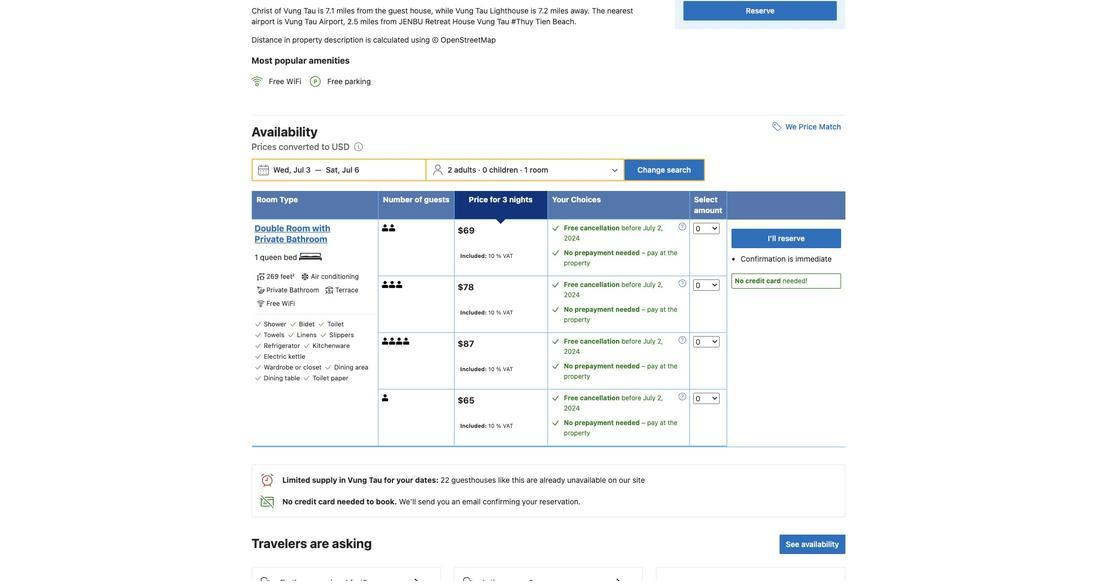 Task type: locate. For each thing, give the bounding box(es) containing it.
included: 10 % vat
[[461, 253, 513, 259], [461, 310, 513, 316], [461, 366, 513, 373], [461, 423, 513, 429]]

for left the nights
[[490, 195, 501, 204]]

to left usd
[[322, 142, 330, 152]]

4 vat from the top
[[503, 423, 513, 429]]

3 included: 10 % vat from the top
[[461, 366, 513, 373]]

price right the we
[[799, 122, 817, 131]]

prepayment for $87
[[575, 363, 614, 371]]

1 horizontal spatial jul
[[342, 166, 353, 175]]

are
[[527, 476, 538, 485], [310, 537, 329, 552]]

supply
[[312, 476, 337, 485]]

$65
[[458, 396, 475, 406]]

change
[[638, 166, 665, 175]]

included: down $65
[[461, 423, 487, 429]]

included: 10 % vat for $78
[[461, 310, 513, 316]]

2 at from the top
[[660, 306, 666, 314]]

i'll reserve button
[[732, 229, 842, 249]]

2 included: 10 % vat from the top
[[461, 310, 513, 316]]

10 for $69
[[489, 253, 495, 259]]

bidet
[[299, 320, 315, 328]]

credit for no credit card needed!
[[746, 277, 765, 285]]

1 vertical spatial more details on meals and payment options image
[[679, 393, 686, 401]]

1 % from the top
[[496, 253, 501, 259]]

1 before july 2, 2024 from the top
[[564, 224, 663, 243]]

4 2, from the top
[[658, 395, 663, 403]]

3 – pay at the property from the top
[[564, 363, 678, 381]]

included: 10 % vat down $65
[[461, 423, 513, 429]]

bathroom
[[286, 235, 328, 244], [290, 286, 319, 294]]

2 no prepayment needed from the top
[[564, 306, 640, 314]]

included: 10 % vat for $69
[[461, 253, 513, 259]]

room
[[530, 166, 549, 175]]

confirming
[[483, 498, 520, 507]]

toilet
[[327, 320, 344, 328], [313, 374, 329, 382]]

vat
[[503, 253, 513, 259], [503, 310, 513, 316], [503, 366, 513, 373], [503, 423, 513, 429]]

1 vertical spatial more details on meals and payment options image
[[679, 337, 686, 344]]

0 vertical spatial credit
[[746, 277, 765, 285]]

included: for $65
[[461, 423, 487, 429]]

vat for $65
[[503, 423, 513, 429]]

· right 'children'
[[520, 166, 523, 175]]

electric kettle
[[264, 353, 305, 361]]

2 free cancellation from the top
[[564, 281, 620, 289]]

your down this
[[522, 498, 538, 507]]

0 vertical spatial bathroom
[[286, 235, 328, 244]]

0 horizontal spatial are
[[310, 537, 329, 552]]

4 cancellation from the top
[[580, 395, 620, 403]]

limited supply in vung tau for your dates: 22 guesthouses like this are already unavailable on our site
[[282, 476, 645, 485]]

your up we'll in the bottom of the page
[[397, 476, 413, 485]]

availability
[[802, 540, 839, 550]]

0 horizontal spatial to
[[322, 142, 330, 152]]

to left book.
[[367, 498, 374, 507]]

at for $65
[[660, 419, 666, 427]]

2 2024 from the top
[[564, 291, 580, 299]]

1 included: from the top
[[461, 253, 487, 259]]

this
[[512, 476, 525, 485]]

3 vat from the top
[[503, 366, 513, 373]]

private down double
[[255, 235, 284, 244]]

3 % from the top
[[496, 366, 501, 373]]

0 vertical spatial 1
[[525, 166, 528, 175]]

cancellation
[[580, 224, 620, 232], [580, 281, 620, 289], [580, 338, 620, 346], [580, 395, 620, 403]]

with
[[312, 224, 330, 234]]

reserve
[[746, 6, 775, 15]]

room left type
[[257, 195, 278, 204]]

1 vertical spatial free wifi
[[267, 300, 295, 308]]

jul left 6
[[342, 166, 353, 175]]

0 vertical spatial private
[[255, 235, 284, 244]]

no prepayment needed for $87
[[564, 363, 640, 371]]

3 10 from the top
[[489, 366, 495, 373]]

4 % from the top
[[496, 423, 501, 429]]

included: down $69
[[461, 253, 487, 259]]

0 vertical spatial is
[[366, 35, 371, 44]]

included: 10 % vat down the $78
[[461, 310, 513, 316]]

kitchenware
[[313, 342, 350, 350]]

more details on meals and payment options image for $78
[[679, 280, 686, 288]]

1 left room
[[525, 166, 528, 175]]

is down i'll reserve button
[[788, 255, 794, 264]]

before july 2, 2024
[[564, 224, 663, 243], [564, 281, 663, 299], [564, 338, 663, 356], [564, 395, 663, 413]]

included: down the $78
[[461, 310, 487, 316]]

1 vertical spatial credit
[[295, 498, 317, 507]]

no prepayment needed for $65
[[564, 419, 640, 427]]

1 horizontal spatial is
[[788, 255, 794, 264]]

number of guests
[[383, 195, 450, 204]]

0 vertical spatial your
[[397, 476, 413, 485]]

2 – from the top
[[642, 306, 646, 314]]

at
[[660, 249, 666, 257], [660, 306, 666, 314], [660, 363, 666, 371], [660, 419, 666, 427]]

feet²
[[281, 273, 295, 281]]

most
[[252, 56, 273, 65]]

cancellation for $87
[[580, 338, 620, 346]]

free wifi down private bathroom
[[267, 300, 295, 308]]

0 horizontal spatial ·
[[478, 166, 481, 175]]

1 horizontal spatial room
[[286, 224, 310, 234]]

in left vung
[[339, 476, 346, 485]]

1 10 from the top
[[489, 253, 495, 259]]

0 vertical spatial for
[[490, 195, 501, 204]]

more details on meals and payment options image
[[679, 280, 686, 288], [679, 337, 686, 344]]

included:
[[461, 253, 487, 259], [461, 310, 487, 316], [461, 366, 487, 373], [461, 423, 487, 429]]

limited
[[282, 476, 310, 485]]

for
[[490, 195, 501, 204], [384, 476, 395, 485]]

2 before july 2, 2024 from the top
[[564, 281, 663, 299]]

more details on meals and payment options image
[[679, 223, 686, 231], [679, 393, 686, 401]]

needed for $78
[[616, 306, 640, 314]]

3 cancellation from the top
[[580, 338, 620, 346]]

4 – from the top
[[642, 419, 646, 427]]

card for needed!
[[767, 277, 781, 285]]

you
[[437, 498, 450, 507]]

4 free cancellation from the top
[[564, 395, 620, 403]]

% for $87
[[496, 366, 501, 373]]

· left 0
[[478, 166, 481, 175]]

0 vertical spatial in
[[284, 35, 290, 44]]

travelers
[[252, 537, 307, 552]]

2 vat from the top
[[503, 310, 513, 316]]

2 pay from the top
[[647, 306, 658, 314]]

2 included: from the top
[[461, 310, 487, 316]]

4 july from the top
[[643, 395, 656, 403]]

wifi down popular
[[286, 77, 302, 86]]

1 horizontal spatial ·
[[520, 166, 523, 175]]

1 vertical spatial 1
[[255, 253, 258, 262]]

credit for no credit card needed to book. we'll send you an email confirming your reservation.
[[295, 498, 317, 507]]

1 vertical spatial for
[[384, 476, 395, 485]]

4 before from the top
[[622, 395, 642, 403]]

1 more details on meals and payment options image from the top
[[679, 280, 686, 288]]

4 the from the top
[[668, 419, 678, 427]]

included: for $78
[[461, 310, 487, 316]]

needed!
[[783, 277, 808, 285]]

2 july from the top
[[643, 281, 656, 289]]

adults
[[454, 166, 476, 175]]

in
[[284, 35, 290, 44], [339, 476, 346, 485]]

0 vertical spatial to
[[322, 142, 330, 152]]

1 horizontal spatial to
[[367, 498, 374, 507]]

0 vertical spatial more details on meals and payment options image
[[679, 280, 686, 288]]

2 10 from the top
[[489, 310, 495, 316]]

dining for dining area
[[334, 364, 354, 372]]

1 prepayment from the top
[[575, 249, 614, 257]]

2 the from the top
[[668, 306, 678, 314]]

pay for $78
[[647, 306, 658, 314]]

bathroom down the with
[[286, 235, 328, 244]]

cancellation for $78
[[580, 281, 620, 289]]

2 2, from the top
[[658, 281, 663, 289]]

parking
[[345, 77, 371, 86]]

sat,
[[326, 166, 340, 175]]

dining area
[[334, 364, 369, 372]]

1 vertical spatial in
[[339, 476, 346, 485]]

2024 for $65
[[564, 405, 580, 413]]

are right this
[[527, 476, 538, 485]]

1 vertical spatial 3
[[503, 195, 508, 204]]

toilet for toilet paper
[[313, 374, 329, 382]]

0
[[483, 166, 487, 175]]

room inside the double room with private bathroom
[[286, 224, 310, 234]]

credit down confirmation
[[746, 277, 765, 285]]

1 horizontal spatial dining
[[334, 364, 354, 372]]

2 · from the left
[[520, 166, 523, 175]]

linens
[[297, 331, 317, 339]]

occupancy image
[[382, 225, 389, 232], [389, 225, 396, 232], [382, 282, 389, 289], [389, 282, 396, 289], [382, 338, 389, 345], [396, 338, 403, 345], [382, 395, 389, 402]]

1 horizontal spatial 1
[[525, 166, 528, 175]]

select
[[694, 195, 718, 204]]

card
[[767, 277, 781, 285], [318, 498, 335, 507]]

0 vertical spatial price
[[799, 122, 817, 131]]

2 before from the top
[[622, 281, 642, 289]]

10 for $65
[[489, 423, 495, 429]]

3 before july 2, 2024 from the top
[[564, 338, 663, 356]]

change search
[[638, 166, 691, 175]]

needed
[[616, 249, 640, 257], [616, 306, 640, 314], [616, 363, 640, 371], [616, 419, 640, 427], [337, 498, 365, 507]]

table
[[285, 374, 300, 382]]

or
[[295, 364, 301, 372]]

0 vertical spatial 3
[[306, 166, 311, 175]]

0 horizontal spatial 3
[[306, 166, 311, 175]]

jul right wed,
[[294, 166, 304, 175]]

private
[[255, 235, 284, 244], [267, 286, 288, 294]]

– pay at the property
[[564, 249, 678, 268], [564, 306, 678, 324], [564, 363, 678, 381], [564, 419, 678, 438]]

property
[[292, 35, 322, 44], [564, 260, 590, 268], [564, 316, 590, 324], [564, 373, 590, 381], [564, 430, 590, 438]]

4 at from the top
[[660, 419, 666, 427]]

3 2024 from the top
[[564, 348, 580, 356]]

3 2, from the top
[[658, 338, 663, 346]]

– for $87
[[642, 363, 646, 371]]

included: 10 % vat down $69
[[461, 253, 513, 259]]

1 no prepayment needed from the top
[[564, 249, 640, 257]]

269
[[267, 273, 279, 281]]

toilet for toilet
[[327, 320, 344, 328]]

on
[[608, 476, 617, 485]]

needed for $65
[[616, 419, 640, 427]]

0 vertical spatial dining
[[334, 364, 354, 372]]

3 at from the top
[[660, 363, 666, 371]]

card left needed!
[[767, 277, 781, 285]]

free wifi
[[269, 77, 302, 86], [267, 300, 295, 308]]

more details on meals and payment options image for $87
[[679, 337, 686, 344]]

for right tau
[[384, 476, 395, 485]]

1 horizontal spatial credit
[[746, 277, 765, 285]]

credit down the 'limited'
[[295, 498, 317, 507]]

price down 0
[[469, 195, 488, 204]]

0 vertical spatial are
[[527, 476, 538, 485]]

july for $65
[[643, 395, 656, 403]]

3 free cancellation from the top
[[564, 338, 620, 346]]

–
[[642, 249, 646, 257], [642, 306, 646, 314], [642, 363, 646, 371], [642, 419, 646, 427]]

0 vertical spatial toilet
[[327, 320, 344, 328]]

1 vertical spatial dining
[[264, 374, 283, 382]]

free wifi down popular
[[269, 77, 302, 86]]

availability
[[252, 124, 318, 140]]

0 horizontal spatial dining
[[264, 374, 283, 382]]

3 – from the top
[[642, 363, 646, 371]]

before for $87
[[622, 338, 642, 346]]

bathroom down air on the left
[[290, 286, 319, 294]]

1 vertical spatial room
[[286, 224, 310, 234]]

toilet down closet
[[313, 374, 329, 382]]

$87
[[458, 339, 474, 349]]

4 before july 2, 2024 from the top
[[564, 395, 663, 413]]

private down 269 feet²
[[267, 286, 288, 294]]

1 jul from the left
[[294, 166, 304, 175]]

1 vertical spatial card
[[318, 498, 335, 507]]

pay for $87
[[647, 363, 658, 371]]

1 horizontal spatial 3
[[503, 195, 508, 204]]

search
[[667, 166, 691, 175]]

1 vertical spatial toilet
[[313, 374, 329, 382]]

1 vertical spatial your
[[522, 498, 538, 507]]

3 prepayment from the top
[[575, 363, 614, 371]]

dining up paper
[[334, 364, 354, 372]]

3 before from the top
[[622, 338, 642, 346]]

2 – pay at the property from the top
[[564, 306, 678, 324]]

4 included: 10 % vat from the top
[[461, 423, 513, 429]]

prepayment
[[575, 249, 614, 257], [575, 306, 614, 314], [575, 363, 614, 371], [575, 419, 614, 427]]

1 horizontal spatial price
[[799, 122, 817, 131]]

children
[[489, 166, 518, 175]]

1 vertical spatial price
[[469, 195, 488, 204]]

the for $87
[[668, 363, 678, 371]]

2, for $78
[[658, 281, 663, 289]]

before
[[622, 224, 642, 232], [622, 281, 642, 289], [622, 338, 642, 346], [622, 395, 642, 403]]

0 vertical spatial more details on meals and payment options image
[[679, 223, 686, 231]]

2,
[[658, 224, 663, 232], [658, 281, 663, 289], [658, 338, 663, 346], [658, 395, 663, 403]]

4 no prepayment needed from the top
[[564, 419, 640, 427]]

pay
[[647, 249, 658, 257], [647, 306, 658, 314], [647, 363, 658, 371], [647, 419, 658, 427]]

card down supply
[[318, 498, 335, 507]]

room type
[[257, 195, 298, 204]]

·
[[478, 166, 481, 175], [520, 166, 523, 175]]

3 no prepayment needed from the top
[[564, 363, 640, 371]]

vat for $87
[[503, 366, 513, 373]]

4 prepayment from the top
[[575, 419, 614, 427]]

3 pay from the top
[[647, 363, 658, 371]]

july for $87
[[643, 338, 656, 346]]

3 left the nights
[[503, 195, 508, 204]]

2, for $65
[[658, 395, 663, 403]]

included: 10 % vat for $65
[[461, 423, 513, 429]]

1 included: 10 % vat from the top
[[461, 253, 513, 259]]

1 vertical spatial to
[[367, 498, 374, 507]]

1 horizontal spatial in
[[339, 476, 346, 485]]

10 for $78
[[489, 310, 495, 316]]

is left "calculated"
[[366, 35, 371, 44]]

0 vertical spatial wifi
[[286, 77, 302, 86]]

kettle
[[288, 353, 305, 361]]

0 vertical spatial card
[[767, 277, 781, 285]]

occupancy image
[[396, 282, 403, 289], [389, 338, 396, 345], [403, 338, 410, 345]]

3 left —
[[306, 166, 311, 175]]

1 left the queen
[[255, 253, 258, 262]]

private bathroom
[[267, 286, 319, 294]]

4 2024 from the top
[[564, 405, 580, 413]]

3 july from the top
[[643, 338, 656, 346]]

0 vertical spatial room
[[257, 195, 278, 204]]

2 prepayment from the top
[[575, 306, 614, 314]]

1 vertical spatial bathroom
[[290, 286, 319, 294]]

2 cancellation from the top
[[580, 281, 620, 289]]

– for $78
[[642, 306, 646, 314]]

2 more details on meals and payment options image from the top
[[679, 337, 686, 344]]

% for $65
[[496, 423, 501, 429]]

3 included: from the top
[[461, 366, 487, 373]]

wifi down private bathroom
[[282, 300, 295, 308]]

3 the from the top
[[668, 363, 678, 371]]

2024
[[564, 235, 580, 243], [564, 291, 580, 299], [564, 348, 580, 356], [564, 405, 580, 413]]

1 at from the top
[[660, 249, 666, 257]]

are left asking
[[310, 537, 329, 552]]

1 horizontal spatial card
[[767, 277, 781, 285]]

paper
[[331, 374, 349, 382]]

at for $78
[[660, 306, 666, 314]]

dining down wardrobe
[[264, 374, 283, 382]]

match
[[819, 122, 842, 131]]

the for $78
[[668, 306, 678, 314]]

2 % from the top
[[496, 310, 501, 316]]

price inside dropdown button
[[799, 122, 817, 131]]

toilet up slippers
[[327, 320, 344, 328]]

included: down $87 on the bottom left
[[461, 366, 487, 373]]

travelers are asking
[[252, 537, 372, 552]]

0 horizontal spatial credit
[[295, 498, 317, 507]]

4 10 from the top
[[489, 423, 495, 429]]

0 horizontal spatial card
[[318, 498, 335, 507]]

1 vat from the top
[[503, 253, 513, 259]]

tau
[[369, 476, 382, 485]]

wed, jul 3 — sat, jul 6
[[273, 166, 360, 175]]

included: 10 % vat down $87 on the bottom left
[[461, 366, 513, 373]]

in right distance
[[284, 35, 290, 44]]

4 – pay at the property from the top
[[564, 419, 678, 438]]

1 vertical spatial is
[[788, 255, 794, 264]]

6
[[355, 166, 360, 175]]

4 pay from the top
[[647, 419, 658, 427]]

0 horizontal spatial jul
[[294, 166, 304, 175]]

electric
[[264, 353, 287, 361]]

4 included: from the top
[[461, 423, 487, 429]]

room left the with
[[286, 224, 310, 234]]

your choices
[[552, 195, 601, 204]]



Task type: describe. For each thing, give the bounding box(es) containing it.
1 horizontal spatial for
[[490, 195, 501, 204]]

air
[[311, 273, 319, 281]]

usd
[[332, 142, 350, 152]]

free cancellation for $87
[[564, 338, 620, 346]]

toilet paper
[[313, 374, 349, 382]]

pay for $65
[[647, 419, 658, 427]]

description
[[324, 35, 364, 44]]

we price match button
[[769, 117, 846, 137]]

most popular amenities
[[252, 56, 350, 65]]

we price match
[[786, 122, 842, 131]]

1 before from the top
[[622, 224, 642, 232]]

0 horizontal spatial room
[[257, 195, 278, 204]]

% for $78
[[496, 310, 501, 316]]

reserve button
[[684, 1, 837, 21]]

before for $65
[[622, 395, 642, 403]]

before july 2, 2024 for $65
[[564, 395, 663, 413]]

dining for dining table
[[264, 374, 283, 382]]

choices
[[571, 195, 601, 204]]

site
[[633, 476, 645, 485]]

queen
[[260, 253, 282, 262]]

we'll
[[399, 498, 416, 507]]

0 horizontal spatial your
[[397, 476, 413, 485]]

2 more details on meals and payment options image from the top
[[679, 393, 686, 401]]

0 horizontal spatial price
[[469, 195, 488, 204]]

1 the from the top
[[668, 249, 678, 257]]

before for $78
[[622, 281, 642, 289]]

2 jul from the left
[[342, 166, 353, 175]]

reservation.
[[540, 498, 581, 507]]

double
[[255, 224, 284, 234]]

converted
[[279, 142, 319, 152]]

before july 2, 2024 for $78
[[564, 281, 663, 299]]

0 horizontal spatial is
[[366, 35, 371, 44]]

i'll reserve
[[768, 234, 805, 243]]

before july 2, 2024 for $87
[[564, 338, 663, 356]]

at for $87
[[660, 363, 666, 371]]

change search button
[[625, 160, 704, 181]]

terrace
[[335, 286, 359, 294]]

10 for $87
[[489, 366, 495, 373]]

prices converted to usd
[[252, 142, 350, 152]]

private inside the double room with private bathroom
[[255, 235, 284, 244]]

22
[[441, 476, 450, 485]]

sat, jul 6 button
[[322, 161, 364, 180]]

prices
[[252, 142, 277, 152]]

unavailable
[[567, 476, 606, 485]]

email
[[462, 498, 481, 507]]

no prepayment needed for $78
[[564, 306, 640, 314]]

card for needed
[[318, 498, 335, 507]]

free cancellation for $78
[[564, 281, 620, 289]]

already
[[540, 476, 565, 485]]

1 pay from the top
[[647, 249, 658, 257]]

1 2024 from the top
[[564, 235, 580, 243]]

we
[[786, 122, 797, 131]]

1 vertical spatial are
[[310, 537, 329, 552]]

bed
[[284, 253, 297, 262]]

2, for $87
[[658, 338, 663, 346]]

select amount
[[694, 195, 723, 215]]

guests
[[424, 195, 450, 204]]

area
[[355, 364, 369, 372]]

3 for jul
[[306, 166, 311, 175]]

property for $65
[[564, 430, 590, 438]]

2 adults · 0 children · 1 room
[[448, 166, 549, 175]]

property for $78
[[564, 316, 590, 324]]

double room with private bathroom
[[255, 224, 330, 244]]

dates:
[[415, 476, 439, 485]]

property for $87
[[564, 373, 590, 381]]

©
[[432, 35, 439, 44]]

an
[[452, 498, 460, 507]]

1 cancellation from the top
[[580, 224, 620, 232]]

1 · from the left
[[478, 166, 481, 175]]

amenities
[[309, 56, 350, 65]]

cancellation for $65
[[580, 395, 620, 403]]

confirmation
[[741, 255, 786, 264]]

prepayment for $78
[[575, 306, 614, 314]]

conditioning
[[321, 273, 359, 281]]

1 horizontal spatial are
[[527, 476, 538, 485]]

see availability
[[786, 540, 839, 550]]

bathroom inside the double room with private bathroom
[[286, 235, 328, 244]]

1 vertical spatial private
[[267, 286, 288, 294]]

1 inside dropdown button
[[525, 166, 528, 175]]

0 horizontal spatial in
[[284, 35, 290, 44]]

2024 for $87
[[564, 348, 580, 356]]

amount
[[694, 206, 723, 215]]

july for $78
[[643, 281, 656, 289]]

included: for $87
[[461, 366, 487, 373]]

towels
[[264, 331, 285, 339]]

asking
[[332, 537, 372, 552]]

send
[[418, 498, 435, 507]]

1 free cancellation from the top
[[564, 224, 620, 232]]

of
[[415, 195, 423, 204]]

1 2, from the top
[[658, 224, 663, 232]]

like
[[498, 476, 510, 485]]

vat for $69
[[503, 253, 513, 259]]

free cancellation for $65
[[564, 395, 620, 403]]

confirmation is immediate
[[741, 255, 832, 264]]

double room with private bathroom link
[[255, 223, 372, 245]]

slippers
[[330, 331, 354, 339]]

0 horizontal spatial 1
[[255, 253, 258, 262]]

269 feet²
[[267, 273, 295, 281]]

included: for $69
[[461, 253, 487, 259]]

1 horizontal spatial your
[[522, 498, 538, 507]]

see
[[786, 540, 800, 550]]

wed,
[[273, 166, 292, 175]]

free parking
[[327, 77, 371, 86]]

vat for $78
[[503, 310, 513, 316]]

1 – from the top
[[642, 249, 646, 257]]

refrigerator
[[264, 342, 300, 350]]

included: 10 % vat for $87
[[461, 366, 513, 373]]

air conditioning
[[311, 273, 359, 281]]

1 more details on meals and payment options image from the top
[[679, 223, 686, 231]]

– for $65
[[642, 419, 646, 427]]

2024 for $78
[[564, 291, 580, 299]]

0 horizontal spatial for
[[384, 476, 395, 485]]

1 july from the top
[[643, 224, 656, 232]]

1 queen bed
[[255, 253, 299, 262]]

no credit card needed to book. we'll send you an email confirming your reservation.
[[282, 498, 581, 507]]

your
[[552, 195, 569, 204]]

wed, jul 3 button
[[269, 161, 315, 180]]

distance in property description is calculated using © openstreetmap
[[252, 35, 496, 44]]

dining table
[[264, 374, 300, 382]]

0 vertical spatial free wifi
[[269, 77, 302, 86]]

1 – pay at the property from the top
[[564, 249, 678, 268]]

number
[[383, 195, 413, 204]]

% for $69
[[496, 253, 501, 259]]

– pay at the property for $65
[[564, 419, 678, 438]]

immediate
[[796, 255, 832, 264]]

– pay at the property for $87
[[564, 363, 678, 381]]

shower
[[264, 320, 286, 328]]

guesthouses
[[452, 476, 496, 485]]

3 for for
[[503, 195, 508, 204]]

– pay at the property for $78
[[564, 306, 678, 324]]

no credit card needed!
[[735, 277, 808, 285]]

2
[[448, 166, 452, 175]]

distance
[[252, 35, 282, 44]]

1 vertical spatial wifi
[[282, 300, 295, 308]]

2 adults · 0 children · 1 room button
[[428, 160, 623, 181]]

prepayment for $65
[[575, 419, 614, 427]]

needed for $87
[[616, 363, 640, 371]]

the for $65
[[668, 419, 678, 427]]



Task type: vqa. For each thing, say whether or not it's contained in the screenshot.
Your Choices on the top right
yes



